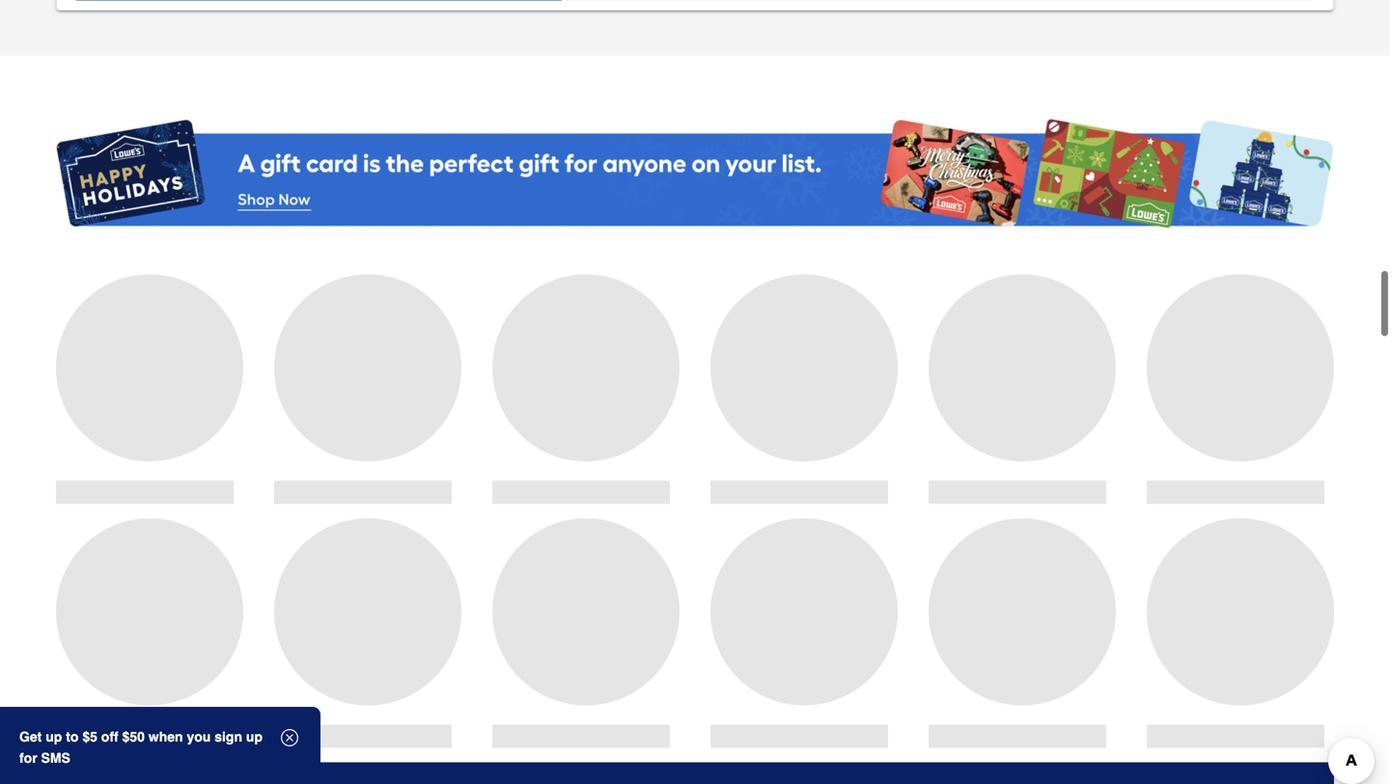 Task type: describe. For each thing, give the bounding box(es) containing it.
$50
[[122, 730, 145, 745]]

get
[[19, 730, 42, 745]]

when
[[148, 730, 183, 745]]

2 up from the left
[[246, 730, 263, 745]]

sms
[[41, 751, 70, 766]]



Task type: locate. For each thing, give the bounding box(es) containing it.
get up to $5 off $50 when you sign up for sms
[[19, 730, 263, 766]]

up
[[46, 730, 62, 745], [246, 730, 263, 745]]

$5
[[82, 730, 97, 745]]

up right sign
[[246, 730, 263, 745]]

to
[[66, 730, 79, 745]]

a gift card is the perfect gift for anyone on your list. shop now. image
[[56, 113, 1334, 236]]

up left to
[[46, 730, 62, 745]]

sign
[[215, 730, 242, 745]]

you
[[187, 730, 211, 745]]

off
[[101, 730, 118, 745]]

for
[[19, 751, 37, 766]]

0 horizontal spatial up
[[46, 730, 62, 745]]

1 horizontal spatial up
[[246, 730, 263, 745]]

1 up from the left
[[46, 730, 62, 745]]



Task type: vqa. For each thing, say whether or not it's contained in the screenshot.
A GIFT CARD IS THE PERFECT GIFT FOR ANYONE ON YOUR LIST. SHOP NOW. image
yes



